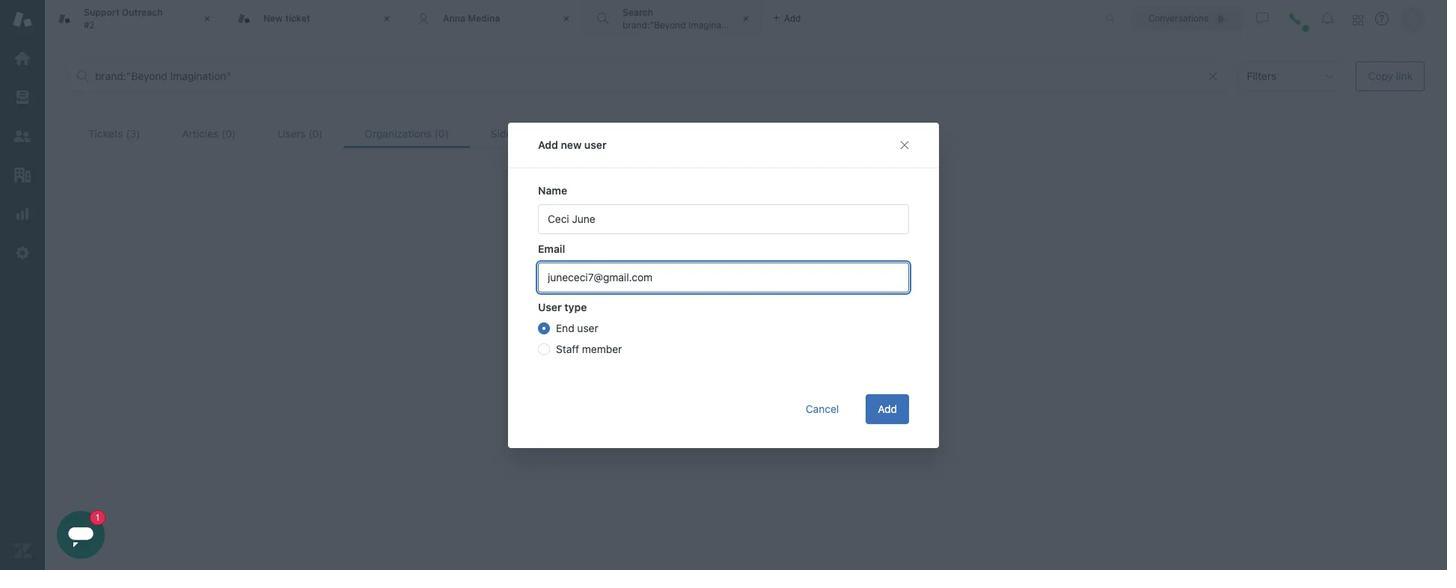 Task type: vqa. For each thing, say whether or not it's contained in the screenshot.
Users (0) at the left of the page
yes



Task type: locate. For each thing, give the bounding box(es) containing it.
tab containing search
[[584, 0, 764, 37]]

(0) inside tab
[[435, 127, 449, 140]]

(0) for organizations (0)
[[435, 127, 449, 140]]

add for add
[[878, 402, 898, 415]]

1 vertical spatial add
[[878, 402, 898, 415]]

users (0) tab
[[257, 119, 344, 148]]

0 horizontal spatial add
[[538, 138, 558, 151]]

2 horizontal spatial close image
[[739, 11, 754, 26]]

zendesk image
[[13, 541, 32, 561]]

Name field
[[538, 204, 910, 234]]

3 (0) from the left
[[435, 127, 449, 140]]

views image
[[13, 88, 32, 107]]

3 close image from the left
[[739, 11, 754, 26]]

(0) right new
[[585, 127, 599, 140]]

0 horizontal spatial close image
[[200, 11, 215, 26]]

add right cancel
[[878, 402, 898, 415]]

staff member
[[556, 343, 622, 355]]

articles (0) tab
[[161, 119, 257, 148]]

1 horizontal spatial add
[[878, 402, 898, 415]]

add left new
[[538, 138, 558, 151]]

found
[[767, 286, 802, 302]]

copy link button
[[1357, 61, 1425, 91]]

organizations (0)
[[365, 127, 449, 140]]

tab containing support outreach
[[45, 0, 225, 37]]

(3)
[[126, 127, 140, 140]]

user type
[[538, 301, 587, 313]]

2 (0) from the left
[[309, 127, 323, 140]]

no
[[691, 286, 708, 302]]

2 close image from the left
[[380, 11, 395, 26]]

outreach
[[122, 7, 163, 18]]

add new user
[[538, 138, 607, 151]]

user up staff member
[[578, 322, 599, 334]]

search
[[623, 7, 654, 18]]

side
[[491, 127, 512, 140]]

copy
[[1369, 70, 1394, 82]]

reporting image
[[13, 204, 32, 224]]

user
[[538, 301, 562, 313]]

0 vertical spatial add
[[538, 138, 558, 151]]

tab list
[[67, 119, 1425, 149]]

anna medina tab
[[404, 0, 584, 37]]

conversations
[[1149, 12, 1209, 24]]

articles (0)
[[182, 127, 236, 140]]

add inside button
[[878, 402, 898, 415]]

user
[[585, 138, 607, 151], [578, 322, 599, 334]]

2 tab from the left
[[584, 0, 764, 37]]

no matches found
[[691, 286, 802, 302]]

new ticket
[[264, 13, 310, 24]]

tab
[[45, 0, 225, 37], [584, 0, 764, 37]]

end
[[556, 322, 575, 334]]

imagination"
[[689, 19, 742, 30]]

0 horizontal spatial tab
[[45, 0, 225, 37]]

(0) right articles
[[222, 127, 236, 140]]

(0) right users
[[309, 127, 323, 140]]

get help image
[[1376, 12, 1390, 25]]

(0)
[[222, 127, 236, 140], [309, 127, 323, 140], [435, 127, 449, 140], [585, 127, 599, 140]]

side conversations (0)
[[491, 127, 599, 140]]

1 horizontal spatial tab
[[584, 0, 764, 37]]

support
[[84, 7, 120, 18]]

1 close image from the left
[[200, 11, 215, 26]]

1 vertical spatial user
[[578, 322, 599, 334]]

get started image
[[13, 49, 32, 68]]

support outreach #2
[[84, 7, 163, 30]]

1 (0) from the left
[[222, 127, 236, 140]]

add
[[538, 138, 558, 151], [878, 402, 898, 415]]

close image
[[200, 11, 215, 26], [380, 11, 395, 26], [739, 11, 754, 26]]

tabs tab list
[[45, 0, 1090, 37]]

user right new
[[585, 138, 607, 151]]

staff
[[556, 343, 580, 355]]

cancel
[[806, 402, 839, 415]]

(0) inside tab
[[222, 127, 236, 140]]

1 horizontal spatial close image
[[380, 11, 395, 26]]

(0) right the 'organizations'
[[435, 127, 449, 140]]

zendesk support image
[[13, 10, 32, 29]]

1 tab from the left
[[45, 0, 225, 37]]

organizations (0) tab
[[344, 119, 470, 148]]

name
[[538, 184, 568, 197]]



Task type: describe. For each thing, give the bounding box(es) containing it.
(0) for users (0)
[[309, 127, 323, 140]]

admin image
[[13, 243, 32, 263]]

link
[[1397, 70, 1413, 82]]

cancel button
[[794, 394, 851, 424]]

matches
[[712, 286, 763, 302]]

close modal image
[[899, 139, 911, 151]]

organizations image
[[13, 165, 32, 185]]

close image for outreach
[[200, 11, 215, 26]]

4 (0) from the left
[[585, 127, 599, 140]]

tickets (3)
[[88, 127, 140, 140]]

end user
[[556, 322, 599, 334]]

Search: text field
[[95, 70, 1219, 83]]

anna
[[443, 13, 466, 24]]

add button
[[866, 394, 910, 424]]

conversations button
[[1133, 6, 1244, 30]]

clear search image
[[1208, 70, 1220, 82]]

email
[[538, 242, 565, 255]]

main element
[[0, 0, 45, 570]]

copy link
[[1369, 70, 1413, 82]]

tab list containing tickets (3)
[[67, 119, 1425, 149]]

anna medina
[[443, 13, 500, 24]]

articles
[[182, 127, 219, 140]]

medina
[[468, 13, 500, 24]]

organizations
[[365, 127, 432, 140]]

Email field
[[538, 262, 910, 292]]

zendesk products image
[[1354, 15, 1364, 25]]

new ticket tab
[[225, 0, 404, 37]]

new
[[561, 138, 582, 151]]

add new user dialog
[[508, 122, 940, 448]]

close image for brand:"beyond
[[739, 11, 754, 26]]

users (0)
[[278, 127, 323, 140]]

member
[[582, 343, 622, 355]]

users
[[278, 127, 306, 140]]

0 vertical spatial user
[[585, 138, 607, 151]]

brand:"beyond
[[623, 19, 686, 30]]

customers image
[[13, 127, 32, 146]]

tickets (3) tab
[[67, 119, 161, 148]]

side conversations (0) tab
[[470, 119, 620, 148]]

(0) for articles (0)
[[222, 127, 236, 140]]

add for add new user
[[538, 138, 558, 151]]

close image inside new ticket tab
[[380, 11, 395, 26]]

search brand:"beyond imagination"
[[623, 7, 742, 30]]

type
[[565, 301, 587, 313]]

ticket
[[285, 13, 310, 24]]

close image
[[559, 11, 574, 26]]

#2
[[84, 19, 95, 30]]

new
[[264, 13, 283, 24]]

conversations
[[515, 127, 582, 140]]

tickets
[[88, 127, 123, 140]]



